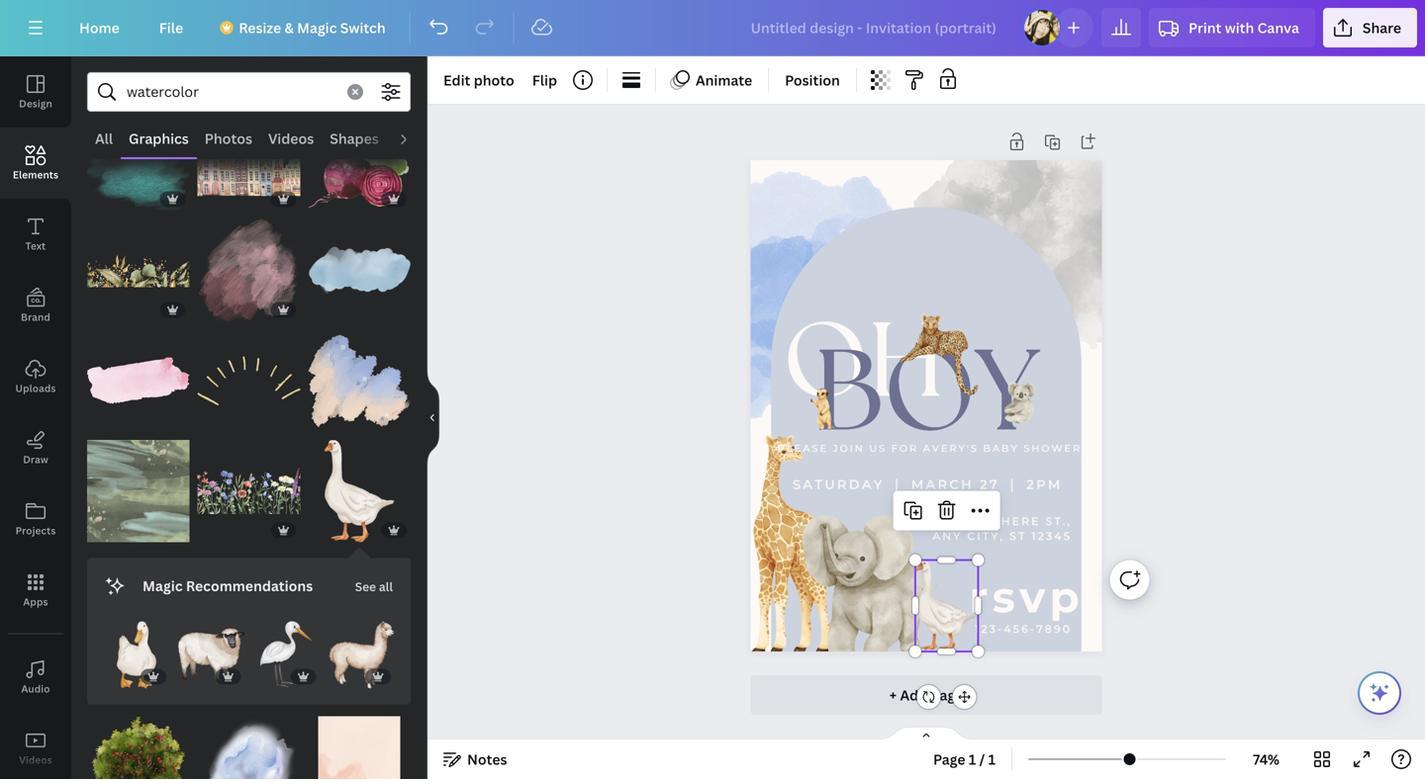 Task type: vqa. For each thing, say whether or not it's contained in the screenshot.
rightmost Create
no



Task type: locate. For each thing, give the bounding box(es) containing it.
draw button
[[0, 413, 71, 484]]

edit photo
[[443, 71, 514, 90]]

1 vertical spatial audio button
[[0, 642, 71, 714]]

audio right shapes
[[395, 129, 434, 148]]

1 vertical spatial audio
[[21, 683, 50, 696]]

watercolor animal egret image
[[253, 622, 320, 689]]

saturday
[[793, 477, 884, 493]]

1 horizontal spatial videos button
[[260, 120, 322, 157]]

2pm
[[1027, 477, 1063, 493]]

1 horizontal spatial videos
[[268, 129, 314, 148]]

watercolor sheep image
[[178, 622, 245, 689]]

videos button
[[260, 120, 322, 157], [0, 714, 71, 780]]

1 1 from the left
[[969, 751, 976, 770]]

resize & magic switch button
[[207, 8, 401, 48]]

0 horizontal spatial videos button
[[0, 714, 71, 780]]

1 horizontal spatial audio
[[395, 129, 434, 148]]

74%
[[1253, 751, 1280, 770]]

audio down apps
[[21, 683, 50, 696]]

elements button
[[0, 128, 71, 199]]

see all
[[355, 579, 393, 595]]

avery's
[[923, 443, 979, 455]]

0 horizontal spatial abstract watercolor background image
[[87, 440, 190, 543]]

st.,
[[1046, 515, 1072, 528]]

magic up "watercolor duck" image
[[143, 577, 183, 596]]

st
[[1010, 530, 1027, 543]]

audio inside side panel tab list
[[21, 683, 50, 696]]

1 horizontal spatial abstract watercolor background image
[[308, 717, 411, 780]]

watercolor alpaca image
[[328, 622, 395, 689]]

abstract watercolor background image
[[87, 440, 190, 543], [308, 717, 411, 780]]

1 horizontal spatial 1
[[988, 751, 996, 770]]

animate button
[[664, 64, 760, 96]]

hide image
[[427, 371, 439, 466]]

edit
[[443, 71, 470, 90]]

print
[[1189, 18, 1222, 37]]

share
[[1363, 18, 1401, 37]]

please
[[778, 443, 828, 455]]

watercolor tree image
[[87, 717, 190, 780]]

all
[[95, 129, 113, 148]]

1 horizontal spatial audio button
[[387, 120, 442, 157]]

audio button down apps
[[0, 642, 71, 714]]

brand
[[21, 311, 50, 324]]

audio
[[395, 129, 434, 148], [21, 683, 50, 696]]

with
[[1225, 18, 1254, 37]]

│
[[890, 477, 905, 493], [1005, 477, 1021, 493]]

home
[[79, 18, 120, 37]]

0 vertical spatial videos button
[[260, 120, 322, 157]]

│ down for
[[890, 477, 905, 493]]

videos
[[268, 129, 314, 148], [19, 754, 52, 768]]

design
[[19, 97, 52, 110]]

0 vertical spatial audio
[[395, 129, 434, 148]]

watercolor duck image
[[103, 622, 170, 689]]

0 vertical spatial magic
[[297, 18, 337, 37]]

0 vertical spatial abstract watercolor background image
[[87, 440, 190, 543]]

0 vertical spatial audio button
[[387, 120, 442, 157]]

apps button
[[0, 555, 71, 626]]

join
[[833, 443, 865, 455]]

march
[[911, 477, 974, 493]]

shapes
[[330, 129, 379, 148]]

please join us for avery's baby shower
[[778, 443, 1082, 455]]

blue watercolor ink image
[[308, 219, 411, 322]]

abstract watercolor brushstroke element image
[[198, 330, 300, 432]]

audio button
[[387, 120, 442, 157], [0, 642, 71, 714]]

teal watercolor brushstroke image
[[87, 109, 190, 211]]

see
[[355, 579, 376, 595]]

rsvp
[[969, 571, 1084, 624]]

1 vertical spatial abstract watercolor background image
[[308, 717, 411, 780]]

1 left /
[[969, 751, 976, 770]]

1 vertical spatial videos
[[19, 754, 52, 768]]

1 right /
[[988, 751, 996, 770]]

1 horizontal spatial magic
[[297, 18, 337, 37]]

magic right &
[[297, 18, 337, 37]]

0 horizontal spatial videos
[[19, 754, 52, 768]]

side panel tab list
[[0, 56, 71, 780]]

city,
[[967, 530, 1005, 543]]

resize & magic switch
[[239, 18, 386, 37]]

magic inside button
[[297, 18, 337, 37]]

all button
[[87, 120, 121, 157]]

position
[[785, 71, 840, 90]]

0 horizontal spatial magic
[[143, 577, 183, 596]]

animate
[[696, 71, 752, 90]]

│ right 27
[[1005, 477, 1021, 493]]

group
[[87, 109, 190, 211], [198, 109, 300, 211], [308, 109, 411, 211], [87, 208, 190, 322], [198, 208, 300, 322], [308, 208, 411, 322], [87, 318, 190, 432], [198, 318, 300, 432], [308, 330, 411, 432], [87, 429, 190, 543], [198, 440, 300, 543], [308, 440, 411, 543], [103, 610, 170, 689], [178, 610, 245, 689], [253, 610, 320, 689], [328, 610, 395, 689], [87, 705, 190, 780], [198, 705, 300, 780], [308, 705, 411, 780]]

add
[[900, 686, 928, 705]]

1 horizontal spatial │
[[1005, 477, 1021, 493]]

photos
[[205, 129, 252, 148]]

graphics button
[[121, 120, 197, 157]]

1 vertical spatial magic
[[143, 577, 183, 596]]

0 vertical spatial videos
[[268, 129, 314, 148]]

0 horizontal spatial 1
[[969, 751, 976, 770]]

flip button
[[524, 64, 565, 96]]

graphics
[[129, 129, 189, 148]]

uploads button
[[0, 341, 71, 413]]

1
[[969, 751, 976, 770], [988, 751, 996, 770]]

audio button right shapes
[[387, 120, 442, 157]]

resize
[[239, 18, 281, 37]]

0 horizontal spatial │
[[890, 477, 905, 493]]

at 123 anywhere st., any city, st 12345
[[906, 515, 1072, 543]]

12345
[[1032, 530, 1072, 543]]

canva
[[1258, 18, 1299, 37]]

magic
[[297, 18, 337, 37], [143, 577, 183, 596]]

0 horizontal spatial audio
[[21, 683, 50, 696]]



Task type: describe. For each thing, give the bounding box(es) containing it.
recommendations
[[186, 577, 313, 596]]

2 1 from the left
[[988, 751, 996, 770]]

456-
[[1004, 623, 1036, 636]]

uploads
[[15, 382, 56, 395]]

+
[[890, 686, 897, 705]]

watercolor wildflowers seamless border image
[[198, 440, 300, 543]]

watercolor beet image
[[308, 109, 411, 211]]

see all button
[[353, 567, 395, 606]]

0 horizontal spatial audio button
[[0, 642, 71, 714]]

text button
[[0, 199, 71, 270]]

123-
[[975, 623, 1004, 636]]

2 │ from the left
[[1005, 477, 1021, 493]]

draw
[[23, 453, 48, 467]]

1 │ from the left
[[890, 477, 905, 493]]

show pages image
[[879, 726, 974, 742]]

switch
[[340, 18, 386, 37]]

notes
[[467, 751, 507, 770]]

oh
[[783, 302, 944, 421]]

creative watercolor painting image
[[87, 219, 190, 322]]

us
[[869, 443, 887, 455]]

at
[[906, 515, 925, 528]]

for
[[891, 443, 919, 455]]

notes button
[[435, 744, 515, 776]]

74% button
[[1234, 744, 1299, 776]]

&
[[285, 18, 294, 37]]

baby
[[983, 443, 1019, 455]]

brand button
[[0, 270, 71, 341]]

print with canva button
[[1149, 8, 1315, 48]]

design button
[[0, 56, 71, 128]]

edit photo button
[[435, 64, 522, 96]]

page 1 / 1
[[933, 751, 996, 770]]

page
[[933, 751, 965, 770]]

watercolor town pattern image
[[198, 109, 300, 211]]

file button
[[143, 8, 199, 48]]

watercolor goose image
[[308, 440, 411, 543]]

anywhere
[[957, 515, 1041, 528]]

flip
[[532, 71, 557, 90]]

projects button
[[0, 484, 71, 555]]

projects
[[15, 525, 56, 538]]

Search elements search field
[[127, 73, 336, 111]]

share button
[[1323, 8, 1417, 48]]

1 vertical spatial videos button
[[0, 714, 71, 780]]

27
[[980, 477, 1000, 493]]

+ add page button
[[751, 676, 1102, 716]]

saturday │ march 27 │ 2pm
[[793, 477, 1063, 493]]

home link
[[63, 8, 135, 48]]

watercolor blue smear image
[[198, 717, 300, 780]]

magic recommendations
[[143, 577, 313, 596]]

position button
[[777, 64, 848, 96]]

text
[[25, 240, 46, 253]]

elements
[[13, 168, 59, 182]]

all
[[379, 579, 393, 595]]

stylized watercolor sea birthday background image
[[308, 330, 411, 432]]

file
[[159, 18, 183, 37]]

shapes button
[[322, 120, 387, 157]]

shower
[[1024, 443, 1082, 455]]

123
[[930, 515, 952, 528]]

boy
[[814, 327, 1039, 456]]

/
[[979, 751, 985, 770]]

watercolor brushstroke design element image
[[198, 219, 300, 322]]

photos button
[[197, 120, 260, 157]]

videos inside side panel tab list
[[19, 754, 52, 768]]

apps
[[23, 596, 48, 609]]

watercolor brush stroke image
[[87, 330, 190, 432]]

photo
[[474, 71, 514, 90]]

123-456-7890
[[975, 623, 1072, 636]]

print with canva
[[1189, 18, 1299, 37]]

page
[[931, 686, 963, 705]]

Design title text field
[[735, 8, 1014, 48]]

main menu bar
[[0, 0, 1425, 56]]

canva assistant image
[[1368, 682, 1392, 706]]

7890
[[1036, 623, 1072, 636]]

+ add page
[[890, 686, 963, 705]]

any
[[932, 530, 962, 543]]



